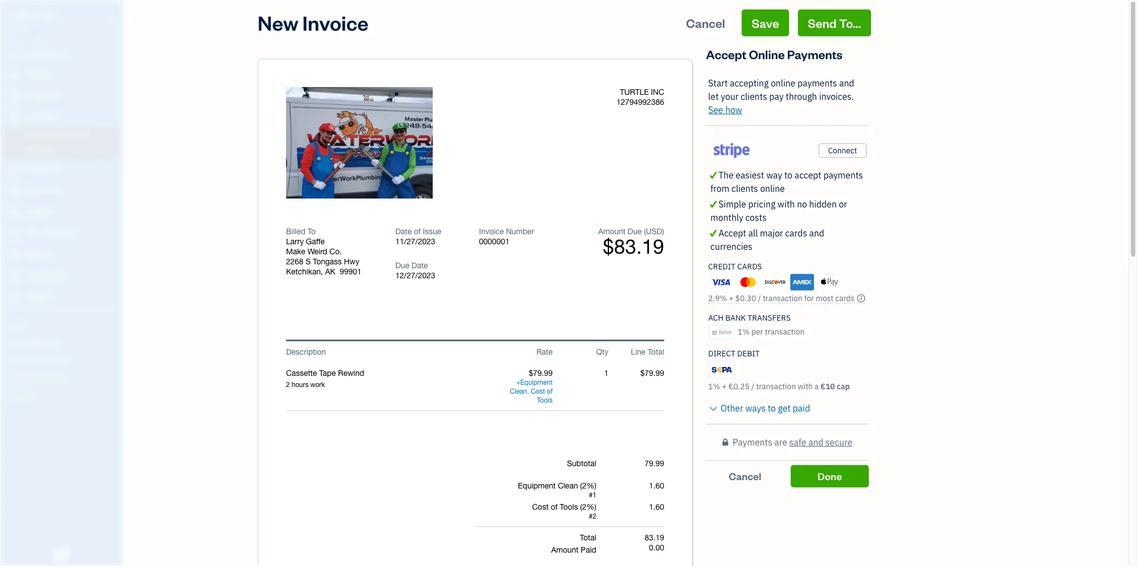 Task type: vqa. For each thing, say whether or not it's contained in the screenshot.
Run in the Run Financial and Accounting Reports
no



Task type: locate. For each thing, give the bounding box(es) containing it.
date up issue date in mm/dd/yyyy format text field
[[395, 227, 412, 236]]

connect button
[[819, 143, 867, 158]]

1 horizontal spatial with
[[798, 381, 813, 391]]

ach bank transfers
[[708, 313, 791, 323]]

0 horizontal spatial tools
[[537, 397, 553, 404]]

discover image
[[763, 274, 787, 290]]

1 horizontal spatial clean
[[558, 481, 578, 490]]

0 vertical spatial to
[[784, 170, 793, 181]]

# down 1
[[589, 513, 593, 520]]

/ right the €0.25
[[752, 381, 754, 391]]

way
[[766, 170, 782, 181]]

tools inside "equipment clean (2%) # 1 cost of tools (2%) # 2"
[[560, 503, 578, 511]]

accept up the currencies
[[719, 228, 746, 239]]

tools up total amount paid at the bottom of the page
[[560, 503, 578, 511]]

1 vertical spatial clean
[[558, 481, 578, 490]]

2 1.60 from the top
[[649, 503, 664, 511]]

check image down monthly
[[708, 226, 719, 240]]

and inside accept all major cards and currencies
[[809, 228, 824, 239]]

chart image
[[7, 270, 21, 282]]

apps image
[[8, 320, 119, 329]]

0 vertical spatial 1%
[[738, 327, 750, 337]]

1 vertical spatial 1.60
[[649, 503, 664, 511]]

0 horizontal spatial cards
[[785, 228, 807, 239]]

paid
[[793, 402, 810, 414]]

0 horizontal spatial inc
[[43, 10, 59, 21]]

0 vertical spatial invoice
[[302, 9, 369, 36]]

1 horizontal spatial +
[[722, 381, 727, 391]]

check image
[[708, 197, 719, 211]]

0 vertical spatial amount
[[598, 227, 626, 236]]

# up 2
[[589, 491, 593, 499]]

1 vertical spatial with
[[798, 381, 813, 391]]

and down hidden
[[809, 228, 824, 239]]

1 horizontal spatial to
[[784, 170, 793, 181]]

of
[[414, 227, 421, 236], [547, 388, 553, 395], [551, 503, 558, 511]]

2 vertical spatial and
[[808, 436, 824, 448]]

mastercard image
[[736, 274, 760, 290]]

1 vertical spatial /
[[752, 381, 754, 391]]

2
[[593, 513, 596, 520]]

1 check image from the top
[[708, 168, 719, 182]]

1% + €0.25 / transaction with a €10 cap
[[708, 381, 850, 391]]

amount due ( usd ) $83.19
[[598, 227, 664, 258]]

equipment for equipment clean
[[520, 379, 553, 387]]

total right the line
[[648, 347, 664, 356]]

1 vertical spatial cancel button
[[706, 465, 784, 487]]

to left get
[[768, 402, 776, 414]]

chevrondown image
[[708, 401, 719, 415]]

0 vertical spatial with
[[778, 199, 795, 210]]

0 horizontal spatial /
[[752, 381, 754, 391]]

items and services image
[[8, 356, 119, 365]]

1 vertical spatial #
[[589, 513, 593, 520]]

0 vertical spatial clients
[[741, 91, 767, 102]]

0 vertical spatial cancel button
[[676, 9, 735, 36]]

1 vertical spatial amount
[[551, 545, 579, 554]]

clean for equipment clean (2%) # 1 cost of tools (2%) # 2
[[558, 481, 578, 490]]

transaction up get
[[756, 381, 796, 391]]

1 horizontal spatial cancel
[[729, 469, 761, 482]]

(2%) up 2
[[580, 503, 596, 511]]

turtle inc 12794992386
[[616, 88, 664, 107]]

amount inside amount due ( usd ) $83.19
[[598, 227, 626, 236]]

0 vertical spatial payments
[[798, 78, 837, 89]]

other ways to get paid link
[[708, 401, 810, 415]]

connect
[[828, 146, 857, 156]]

1 horizontal spatial invoice
[[479, 227, 504, 236]]

(
[[644, 227, 646, 236]]

clients down accepting
[[741, 91, 767, 102]]

1 vertical spatial due
[[395, 261, 409, 270]]

clean
[[510, 388, 527, 395], [558, 481, 578, 490]]

the
[[719, 170, 734, 181]]

turtle
[[9, 10, 41, 21], [620, 88, 649, 96]]

1 vertical spatial payments
[[733, 436, 772, 448]]

to right way
[[784, 170, 793, 181]]

0 horizontal spatial +
[[516, 379, 520, 387]]

total amount paid
[[551, 533, 596, 554]]

0 vertical spatial check image
[[708, 168, 719, 182]]

2 vertical spatial of
[[551, 503, 558, 511]]

/
[[758, 293, 761, 303], [752, 381, 754, 391]]

clean inside "equipment clean (2%) # 1 cost of tools (2%) # 2"
[[558, 481, 578, 490]]

1% for 1% + €0.25 / transaction with a €10 cap
[[708, 381, 720, 391]]

new
[[258, 9, 298, 36]]

inc for turtle inc owner
[[43, 10, 59, 21]]

amount left paid
[[551, 545, 579, 554]]

amount
[[598, 227, 626, 236], [551, 545, 579, 554]]

turtle up 'owner'
[[9, 10, 41, 21]]

your
[[721, 91, 739, 102]]

equipment clean
[[510, 379, 553, 395]]

project image
[[7, 207, 21, 218]]

0 horizontal spatial total
[[580, 533, 596, 542]]

due left "("
[[628, 227, 642, 236]]

issue
[[423, 227, 441, 236]]

monthly
[[711, 212, 743, 223]]

1 vertical spatial online
[[760, 183, 785, 194]]

tools
[[537, 397, 553, 404], [560, 503, 578, 511]]

0 vertical spatial cards
[[785, 228, 807, 239]]

1 vertical spatial payments
[[824, 170, 863, 181]]

0 horizontal spatial with
[[778, 199, 795, 210]]

send
[[808, 15, 837, 31]]

bank image
[[709, 325, 735, 340]]

to
[[784, 170, 793, 181], [768, 402, 776, 414]]

accept
[[795, 170, 821, 181]]

accept inside accept all major cards and currencies
[[719, 228, 746, 239]]

/ for $0.30
[[758, 293, 761, 303]]

0 horizontal spatial invoice
[[302, 9, 369, 36]]

done button
[[791, 465, 869, 487]]

1 vertical spatial date
[[412, 261, 428, 270]]

and up 'invoices.'
[[839, 78, 854, 89]]

accept online payments
[[706, 46, 843, 62]]

2 horizontal spatial +
[[729, 293, 734, 303]]

invoice image
[[7, 112, 21, 123]]

date up the 12/27/2023
[[412, 261, 428, 270]]

to inside the easiest way to accept payments from clients online
[[784, 170, 793, 181]]

0 vertical spatial /
[[758, 293, 761, 303]]

of down item rate (usd) text box
[[547, 388, 553, 395]]

new invoice
[[258, 9, 369, 36]]

1 vertical spatial cost
[[532, 503, 549, 511]]

0 vertical spatial equipment
[[520, 379, 553, 387]]

and
[[839, 78, 854, 89], [809, 228, 824, 239], [808, 436, 824, 448]]

2 vertical spatial transaction
[[756, 381, 796, 391]]

1% left per
[[738, 327, 750, 337]]

0 vertical spatial cancel
[[686, 15, 725, 31]]

1 # from the top
[[589, 491, 593, 499]]

0 horizontal spatial cancel
[[686, 15, 725, 31]]

owner
[[9, 22, 29, 31]]

1 vertical spatial turtle
[[620, 88, 649, 96]]

check image
[[708, 168, 719, 182], [708, 226, 719, 240]]

cancel for done
[[729, 469, 761, 482]]

cards inside accept all major cards and currencies
[[785, 228, 807, 239]]

larry
[[286, 237, 304, 246]]

online up the pay
[[771, 78, 796, 89]]

+ for 1%
[[722, 381, 727, 391]]

1 horizontal spatial 1%
[[738, 327, 750, 337]]

0 vertical spatial total
[[648, 347, 664, 356]]

0 horizontal spatial 1%
[[708, 381, 720, 391]]

inc inside turtle inc owner
[[43, 10, 59, 21]]

0 vertical spatial due
[[628, 227, 642, 236]]

online inside the easiest way to accept payments from clients online
[[760, 183, 785, 194]]

1 vertical spatial to
[[768, 402, 776, 414]]

accept up start
[[706, 46, 747, 62]]

1 horizontal spatial inc
[[651, 88, 664, 96]]

Issue date in MM/DD/YYYY format text field
[[395, 237, 462, 246]]

equipment for equipment clean (2%) # 1 cost of tools (2%) # 2
[[518, 481, 556, 490]]

transaction down discover image
[[763, 293, 803, 303]]

costs
[[745, 212, 767, 223]]

accept for all
[[719, 228, 746, 239]]

0 vertical spatial transaction
[[763, 293, 803, 303]]

0 vertical spatial clean
[[510, 388, 527, 395]]

to
[[308, 227, 316, 236]]

inc inside turtle inc 12794992386
[[651, 88, 664, 96]]

equipment inside "equipment clean (2%) # 1 cost of tools (2%) # 2"
[[518, 481, 556, 490]]

+ for 2.9%
[[729, 293, 734, 303]]

1 vertical spatial check image
[[708, 226, 719, 240]]

send to... button
[[798, 9, 871, 36]]

tongass
[[313, 257, 342, 266]]

paid
[[581, 545, 596, 554]]

co.
[[329, 247, 342, 256]]

1 horizontal spatial payments
[[787, 46, 843, 62]]

start accepting online payments and let your clients pay through invoices. see how
[[708, 78, 854, 115]]

2.9% + $0.30 / transaction for most cards
[[708, 293, 855, 303]]

0 vertical spatial (2%)
[[580, 481, 596, 490]]

1 vertical spatial invoice
[[479, 227, 504, 236]]

online down way
[[760, 183, 785, 194]]

transaction down transfers
[[765, 327, 805, 337]]

1 horizontal spatial turtle
[[620, 88, 649, 96]]

due up the 12/27/2023
[[395, 261, 409, 270]]

tools down equipment clean
[[537, 397, 553, 404]]

1 1.60 from the top
[[649, 481, 664, 490]]

cards right major
[[785, 228, 807, 239]]

payments
[[787, 46, 843, 62], [733, 436, 772, 448]]

turtle up 12794992386
[[620, 88, 649, 96]]

turtle inside turtle inc 12794992386
[[620, 88, 649, 96]]

0 vertical spatial online
[[771, 78, 796, 89]]

payments inside start accepting online payments and let your clients pay through invoices. see how
[[798, 78, 837, 89]]

for
[[804, 293, 814, 303]]

easiest
[[736, 170, 764, 181]]

1 vertical spatial clients
[[732, 183, 758, 194]]

due date 12/27/2023
[[395, 261, 435, 280]]

1 vertical spatial and
[[809, 228, 824, 239]]

1 horizontal spatial /
[[758, 293, 761, 303]]

99901
[[340, 267, 361, 276]]

0 vertical spatial and
[[839, 78, 854, 89]]

0 horizontal spatial clean
[[510, 388, 527, 395]]

1% down bank icon
[[708, 381, 720, 391]]

timer image
[[7, 228, 21, 239]]

and right safe
[[808, 436, 824, 448]]

s
[[306, 257, 311, 266]]

payments
[[798, 78, 837, 89], [824, 170, 863, 181]]

make
[[286, 247, 305, 256]]

0 vertical spatial of
[[414, 227, 421, 236]]

1
[[593, 491, 596, 499]]

dashboard image
[[7, 49, 21, 60]]

check image for accept all major cards and currencies
[[708, 226, 719, 240]]

1 horizontal spatial total
[[648, 347, 664, 356]]

cancel button for done
[[706, 465, 784, 487]]

equipment inside equipment clean
[[520, 379, 553, 387]]

check image for the easiest way to accept payments from clients online
[[708, 168, 719, 182]]

cost
[[531, 388, 545, 395], [532, 503, 549, 511]]

payments down connect
[[824, 170, 863, 181]]

1.60 up 83.19
[[649, 503, 664, 511]]

delete image
[[333, 138, 387, 149]]

money image
[[7, 249, 21, 260]]

online
[[771, 78, 796, 89], [760, 183, 785, 194]]

/ right $0.30
[[758, 293, 761, 303]]

clients down easiest
[[732, 183, 758, 194]]

2 check image from the top
[[708, 226, 719, 240]]

1 vertical spatial 1%
[[708, 381, 720, 391]]

of up total amount paid at the bottom of the page
[[551, 503, 558, 511]]

0 vertical spatial #
[[589, 491, 593, 499]]

to...
[[839, 15, 861, 31]]

(2%)
[[580, 481, 596, 490], [580, 503, 596, 511]]

1 vertical spatial accept
[[719, 228, 746, 239]]

payments up through
[[798, 78, 837, 89]]

(2%) up 1
[[580, 481, 596, 490]]

2.9%
[[708, 293, 727, 303]]

total up paid
[[580, 533, 596, 542]]

cost inside "equipment clean (2%) # 1 cost of tools (2%) # 2"
[[532, 503, 549, 511]]

with left no on the right
[[778, 199, 795, 210]]

1 vertical spatial inc
[[651, 88, 664, 96]]

amount left "("
[[598, 227, 626, 236]]

cap
[[837, 381, 850, 391]]

clients for accepting
[[741, 91, 767, 102]]

1 vertical spatial total
[[580, 533, 596, 542]]

0 vertical spatial turtle
[[9, 10, 41, 21]]

and for start accepting online payments and let your clients pay through invoices. see how
[[839, 78, 854, 89]]

1% per transaction
[[738, 327, 805, 337]]

settings image
[[8, 392, 119, 400]]

1%
[[738, 327, 750, 337], [708, 381, 720, 391]]

0 vertical spatial inc
[[43, 10, 59, 21]]

lock image
[[722, 435, 728, 449]]

direct
[[708, 349, 736, 359]]

simple pricing with no hidden or monthly costs
[[711, 199, 847, 223]]

apple pay image
[[818, 274, 842, 290]]

1.60 down 79.99
[[649, 481, 664, 490]]

1 vertical spatial cancel
[[729, 469, 761, 482]]

cards
[[785, 228, 807, 239], [835, 293, 855, 303]]

the easiest way to accept payments from clients online
[[711, 170, 863, 194]]

0 vertical spatial cost
[[531, 388, 545, 395]]

are
[[775, 436, 787, 448]]

and inside start accepting online payments and let your clients pay through invoices. see how
[[839, 78, 854, 89]]

0 vertical spatial 1.60
[[649, 481, 664, 490]]

transfers
[[748, 313, 791, 323]]

Item Quantity text field
[[592, 369, 608, 378]]

1 vertical spatial cards
[[835, 293, 855, 303]]

and for accept all major cards and currencies
[[809, 228, 824, 239]]

0 vertical spatial tools
[[537, 397, 553, 404]]

invoice number
[[479, 227, 534, 236]]

+
[[729, 293, 734, 303], [516, 379, 520, 387], [722, 381, 727, 391]]

no
[[797, 199, 807, 210]]

rate
[[537, 347, 553, 356]]

0 vertical spatial payments
[[787, 46, 843, 62]]

payments right lock image
[[733, 436, 772, 448]]

0 vertical spatial accept
[[706, 46, 747, 62]]

with left a
[[798, 381, 813, 391]]

ways
[[745, 402, 766, 414]]

clients inside start accepting online payments and let your clients pay through invoices. see how
[[741, 91, 767, 102]]

2 (2%) from the top
[[580, 503, 596, 511]]

0 horizontal spatial amount
[[551, 545, 579, 554]]

clients inside the easiest way to accept payments from clients online
[[732, 183, 758, 194]]

turtle inside turtle inc owner
[[9, 10, 41, 21]]

1 vertical spatial equipment
[[518, 481, 556, 490]]

1 vertical spatial of
[[547, 388, 553, 395]]

1 horizontal spatial due
[[628, 227, 642, 236]]

payments down send at right
[[787, 46, 843, 62]]

cards left info image
[[835, 293, 855, 303]]

clean inside equipment clean
[[510, 388, 527, 395]]

1 vertical spatial tools
[[560, 503, 578, 511]]

payment image
[[7, 165, 21, 176]]

1% for 1% per transaction
[[738, 327, 750, 337]]

0 horizontal spatial due
[[395, 261, 409, 270]]

1 horizontal spatial amount
[[598, 227, 626, 236]]

of left issue
[[414, 227, 421, 236]]

0 horizontal spatial turtle
[[9, 10, 41, 21]]

accept
[[706, 46, 747, 62], [719, 228, 746, 239]]

subtotal
[[567, 459, 596, 468]]

check image up from
[[708, 168, 719, 182]]

1.60
[[649, 481, 664, 490], [649, 503, 664, 511]]

1 vertical spatial (2%)
[[580, 503, 596, 511]]

online inside start accepting online payments and let your clients pay through invoices. see how
[[771, 78, 796, 89]]

1 horizontal spatial tools
[[560, 503, 578, 511]]



Task type: describe. For each thing, give the bounding box(es) containing it.
a
[[815, 381, 819, 391]]

expense image
[[7, 186, 21, 197]]

amount inside total amount paid
[[551, 545, 579, 554]]

per
[[752, 327, 763, 337]]

clients for easiest
[[732, 183, 758, 194]]

equipment clean (2%) # 1 cost of tools (2%) # 2
[[518, 481, 596, 520]]

team members image
[[8, 338, 119, 347]]

delete
[[333, 138, 360, 149]]

currencies
[[711, 241, 753, 252]]

send to...
[[808, 15, 861, 31]]

all
[[748, 228, 758, 239]]

or
[[839, 199, 847, 210]]

most
[[816, 293, 834, 303]]

number
[[506, 227, 534, 236]]

pay
[[769, 91, 784, 102]]

credit cards
[[708, 262, 762, 272]]

save
[[752, 15, 779, 31]]

freshbooks payments image
[[708, 139, 755, 162]]

client image
[[7, 70, 21, 81]]

accept all major cards and currencies
[[711, 228, 824, 252]]

main element
[[0, 0, 151, 566]]

save button
[[742, 9, 789, 36]]

safe
[[790, 436, 806, 448]]

direct debit
[[708, 349, 760, 359]]

,
[[527, 388, 529, 395]]

clean for equipment clean
[[510, 388, 527, 395]]

estimate image
[[7, 91, 21, 102]]

0 horizontal spatial to
[[768, 402, 776, 414]]

bank
[[725, 313, 746, 323]]

date of issue
[[395, 227, 441, 236]]

1 (2%) from the top
[[580, 481, 596, 490]]

transaction for with
[[756, 381, 796, 391]]

payments inside the easiest way to accept payments from clients online
[[824, 170, 863, 181]]

visa image
[[709, 274, 733, 290]]

debit
[[737, 349, 760, 359]]

other ways to get paid
[[721, 402, 810, 414]]

of inside , cost of tools
[[547, 388, 553, 395]]

accept for online
[[706, 46, 747, 62]]

cost inside , cost of tools
[[531, 388, 545, 395]]

transaction for for
[[763, 293, 803, 303]]

hidden
[[809, 199, 837, 210]]

)
[[662, 227, 664, 236]]

see how link
[[708, 104, 742, 115]]

cancel button for save
[[676, 9, 735, 36]]

info image
[[857, 294, 866, 303]]

$83.19
[[603, 235, 664, 258]]

cards
[[737, 262, 762, 272]]

credit
[[708, 262, 735, 272]]

2 # from the top
[[589, 513, 593, 520]]

/ for €0.25
[[752, 381, 754, 391]]

83.19 0.00
[[645, 533, 664, 552]]

79.99
[[645, 459, 664, 468]]

ach
[[708, 313, 724, 323]]

0.00
[[649, 543, 664, 552]]

Line Total (USD) text field
[[640, 369, 664, 378]]

done
[[818, 469, 842, 482]]

bank connections image
[[8, 374, 119, 383]]

description
[[286, 347, 326, 356]]

through
[[786, 91, 817, 102]]

line
[[631, 347, 646, 356]]

turtle for turtle inc 12794992386
[[620, 88, 649, 96]]

inc for turtle inc 12794992386
[[651, 88, 664, 96]]

1 vertical spatial transaction
[[765, 327, 805, 337]]

get
[[778, 402, 791, 414]]

billed to
[[286, 227, 316, 236]]

qty
[[596, 347, 608, 356]]

Enter an Item Description text field
[[286, 380, 497, 389]]

payments are safe and secure
[[733, 436, 853, 448]]

freshbooks image
[[52, 548, 70, 562]]

0 vertical spatial date
[[395, 227, 412, 236]]

12794992386
[[616, 98, 664, 107]]

simple
[[719, 199, 746, 210]]

total inside total amount paid
[[580, 533, 596, 542]]

hwy
[[344, 257, 359, 266]]

accepting
[[730, 78, 769, 89]]

american express image
[[790, 274, 814, 290]]

how
[[725, 104, 742, 115]]

Enter an Item Name text field
[[286, 368, 497, 378]]

1 horizontal spatial cards
[[835, 293, 855, 303]]

83.19
[[645, 533, 664, 542]]

safe and secure link
[[790, 436, 853, 448]]

report image
[[7, 292, 21, 303]]

, cost of tools
[[527, 388, 553, 404]]

from
[[711, 183, 729, 194]]

Enter an Invoice # text field
[[479, 237, 510, 246]]

other
[[721, 402, 743, 414]]

start
[[708, 78, 728, 89]]

€0.25
[[729, 381, 750, 391]]

of inside "equipment clean (2%) # 1 cost of tools (2%) # 2"
[[551, 503, 558, 511]]

12/27/2023 button
[[395, 270, 462, 281]]

tools inside , cost of tools
[[537, 397, 553, 404]]

billed
[[286, 227, 305, 236]]

ketchikan,
[[286, 267, 323, 276]]

Item Rate (USD) text field
[[528, 369, 553, 378]]

due inside due date 12/27/2023
[[395, 261, 409, 270]]

due inside amount due ( usd ) $83.19
[[628, 227, 642, 236]]

2268
[[286, 257, 303, 266]]

0 horizontal spatial payments
[[733, 436, 772, 448]]

turtle for turtle inc owner
[[9, 10, 41, 21]]

line total
[[631, 347, 664, 356]]

with inside simple pricing with no hidden or monthly costs
[[778, 199, 795, 210]]

cancel for save
[[686, 15, 725, 31]]

date inside due date 12/27/2023
[[412, 261, 428, 270]]

bank image
[[709, 361, 735, 378]]

12/27/2023
[[395, 271, 435, 280]]

usd
[[646, 227, 662, 236]]

turtle inc owner
[[9, 10, 59, 31]]

invoices.
[[819, 91, 854, 102]]

weird
[[308, 247, 327, 256]]

online
[[749, 46, 785, 62]]



